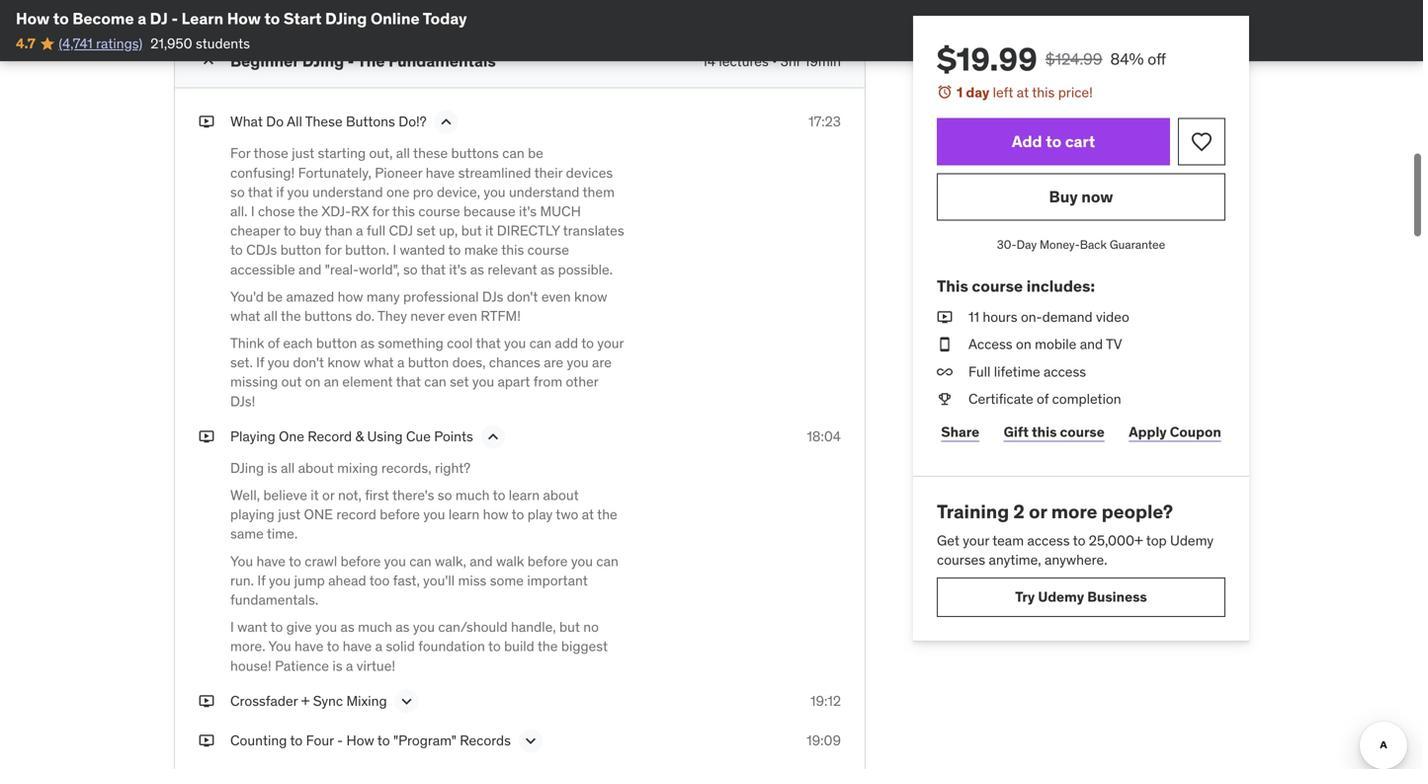 Task type: vqa. For each thing, say whether or not it's contained in the screenshot.
Notes button at the top left of the page
no



Task type: describe. For each thing, give the bounding box(es) containing it.
0 horizontal spatial what
[[230, 307, 260, 325]]

full
[[969, 363, 991, 381]]

lectures
[[719, 53, 769, 70]]

1 understand from the left
[[313, 183, 383, 201]]

full lifetime access
[[969, 363, 1086, 381]]

0 horizontal spatial so
[[230, 183, 245, 201]]

wishlist image
[[1190, 130, 1214, 154]]

as up solid
[[396, 619, 410, 637]]

one
[[279, 428, 304, 446]]

coupon
[[1170, 424, 1221, 441]]

this right gift
[[1032, 424, 1057, 441]]

crossfader + sync mixing
[[230, 693, 387, 711]]

some
[[490, 572, 524, 590]]

"program"
[[393, 732, 457, 750]]

how inside for those just starting out, all these buttons can be confusing! fortunately, pioneer have streamlined their devices so that if you understand one pro device, you understand them all. i chose the xdj-rx for this course because it's much cheaper to buy than a full cdj set up, but it directly translates to cdjs button for button. i wanted to make this course accessible and "real-world", so that it's as relevant as possible. you'd be amazed how many professional djs don't even know what all the buttons do. they never even rtfm! think of each button as something cool that you can add to your set. if you don't know what a button does, chances are you are missing out on an element that can set you apart from other djs!
[[338, 288, 363, 306]]

0 vertical spatial don't
[[507, 288, 538, 306]]

courses
[[937, 551, 986, 569]]

biggest
[[561, 638, 608, 656]]

all inside djing is all about mixing records, right? well, believe it or not, first there's so much to learn about playing just one record before you learn how to play two at the same time. you have to crawl before you can walk, and walk before you can run. if you jump ahead too fast, you'll miss some important fundamentals. i want to give you as much as you can/should handle, but no more. you have to have a solid foundation to build the biggest house! patience is a virtue!
[[281, 460, 295, 477]]

for
[[230, 145, 250, 162]]

if inside djing is all about mixing records, right? well, believe it or not, first there's so much to learn about playing just one record before you learn how to play two at the same time. you have to crawl before you can walk, and walk before you can run. if you jump ahead too fast, you'll miss some important fundamentals. i want to give you as much as you can/should handle, but no more. you have to have a solid foundation to build the biggest house! patience is a virtue!
[[257, 572, 266, 590]]

at inside djing is all about mixing records, right? well, believe it or not, first there's so much to learn about playing just one record before you learn how to play two at the same time. you have to crawl before you can walk, and walk before you can run. if you jump ahead too fast, you'll miss some important fundamentals. i want to give you as much as you can/should handle, but no more. you have to have a solid foundation to build the biggest house! patience is a virtue!
[[582, 506, 594, 524]]

to left "program"
[[377, 732, 390, 750]]

before up ahead
[[341, 553, 381, 571]]

counting to four - how to "program" records
[[230, 732, 511, 750]]

access inside training 2 or more people? get your team access to 25,000+ top udemy courses anytime, anywhere.
[[1027, 532, 1070, 550]]

can up 'no'
[[596, 553, 619, 571]]

buy now button
[[937, 174, 1226, 221]]

video
[[1096, 308, 1130, 326]]

2 horizontal spatial -
[[348, 51, 354, 71]]

access on mobile and tv
[[969, 336, 1122, 354]]

completion
[[1052, 390, 1122, 408]]

a up virtue!
[[375, 638, 382, 656]]

it inside djing is all about mixing records, right? well, believe it or not, first there's so much to learn about playing just one record before you learn how to play two at the same time. you have to crawl before you can walk, and walk before you can run. if you jump ahead too fast, you'll miss some important fundamentals. i want to give you as much as you can/should handle, but no more. you have to have a solid foundation to build the biggest house! patience is a virtue!
[[311, 487, 319, 505]]

you down there's
[[423, 506, 445, 524]]

course up the up, in the top of the page
[[418, 203, 460, 220]]

have up virtue!
[[343, 638, 372, 656]]

their
[[534, 164, 563, 182]]

1 vertical spatial don't
[[293, 354, 324, 372]]

1 vertical spatial i
[[393, 241, 396, 259]]

udemy inside training 2 or more people? get your team access to 25,000+ top udemy courses anytime, anywhere.
[[1170, 532, 1214, 550]]

2 vertical spatial -
[[337, 732, 343, 750]]

can down something
[[424, 373, 446, 391]]

miss
[[458, 572, 487, 590]]

do!?
[[399, 113, 427, 131]]

have up patience
[[295, 638, 324, 656]]

0 horizontal spatial be
[[267, 288, 283, 306]]

more
[[1051, 500, 1098, 524]]

84%
[[1111, 49, 1144, 69]]

as down do.
[[361, 335, 375, 352]]

you up solid
[[413, 619, 435, 637]]

buy
[[299, 222, 322, 240]]

not,
[[338, 487, 362, 505]]

foundation
[[418, 638, 485, 656]]

hide lecture description image for what do all these buttons do!?
[[437, 112, 456, 132]]

points
[[434, 428, 473, 446]]

you'll
[[423, 572, 455, 590]]

1 horizontal spatial learn
[[509, 487, 540, 505]]

think
[[230, 335, 264, 352]]

hide lecture description image for playing one record & using cue points
[[483, 427, 503, 447]]

money-
[[1040, 237, 1080, 253]]

fundamentals
[[389, 51, 496, 71]]

0 horizontal spatial set
[[416, 222, 436, 240]]

add to cart button
[[937, 118, 1170, 166]]

wanted
[[400, 241, 445, 259]]

to up patience
[[327, 638, 339, 656]]

of inside for those just starting out, all these buttons can be confusing! fortunately, pioneer have streamlined their devices so that if you understand one pro device, you understand them all. i chose the xdj-rx for this course because it's much cheaper to buy than a full cdj set up, but it directly translates to cdjs button for button. i wanted to make this course accessible and "real-world", so that it's as relevant as possible. you'd be amazed how many professional djs don't even know what all the buttons do. they never even rtfm! think of each button as something cool that you can add to your set. if you don't know what a button does, chances are you are missing out on an element that can set you apart from other djs!
[[268, 335, 280, 352]]

just inside for those just starting out, all these buttons can be confusing! fortunately, pioneer have streamlined their devices so that if you understand one pro device, you understand them all. i chose the xdj-rx for this course because it's much cheaper to buy than a full cdj set up, but it directly translates to cdjs button for button. i wanted to make this course accessible and "real-world", so that it's as relevant as possible. you'd be amazed how many professional djs don't even know what all the buttons do. they never even rtfm! think of each button as something cool that you can add to your set. if you don't know what a button does, chances are you are missing out on an element that can set you apart from other djs!
[[292, 145, 314, 162]]

starting
[[318, 145, 366, 162]]

dj
[[150, 8, 168, 29]]

course down directly
[[527, 241, 569, 259]]

on inside for those just starting out, all these buttons can be confusing! fortunately, pioneer have streamlined their devices so that if you understand one pro device, you understand them all. i chose the xdj-rx for this course because it's much cheaper to buy than a full cdj set up, but it directly translates to cdjs button for button. i wanted to make this course accessible and "real-world", so that it's as relevant as possible. you'd be amazed how many professional djs don't even know what all the buttons do. they never even rtfm! think of each button as something cool that you can add to your set. if you don't know what a button does, chances are you are missing out on an element that can set you apart from other djs!
[[305, 373, 321, 391]]

1 horizontal spatial for
[[372, 203, 389, 220]]

to inside button
[[1046, 131, 1062, 152]]

device,
[[437, 183, 480, 201]]

world",
[[359, 261, 400, 278]]

gift this course
[[1004, 424, 1105, 441]]

day
[[966, 84, 990, 101]]

from
[[534, 373, 563, 391]]

well,
[[230, 487, 260, 505]]

up,
[[439, 222, 458, 240]]

0 vertical spatial at
[[1017, 84, 1029, 101]]

rtfm!
[[481, 307, 521, 325]]

anytime,
[[989, 551, 1041, 569]]

you up out at the left
[[268, 354, 290, 372]]

djing is all about mixing records, right? well, believe it or not, first there's so much to learn about playing just one record before you learn how to play two at the same time. you have to crawl before you can walk, and walk before you can run. if you jump ahead too fast, you'll miss some important fundamentals. i want to give you as much as you can/should handle, but no more. you have to have a solid foundation to build the biggest house! patience is a virtue!
[[230, 460, 619, 675]]

0 vertical spatial be
[[528, 145, 544, 162]]

but inside for those just starting out, all these buttons can be confusing! fortunately, pioneer have streamlined their devices so that if you understand one pro device, you understand them all. i chose the xdj-rx for this course because it's much cheaper to buy than a full cdj set up, but it directly translates to cdjs button for button. i wanted to make this course accessible and "real-world", so that it's as relevant as possible. you'd be amazed how many professional djs don't even know what all the buttons do. they never even rtfm! think of each button as something cool that you can add to your set. if you don't know what a button does, chances are you are missing out on an element that can set you apart from other djs!
[[461, 222, 482, 240]]

0 horizontal spatial learn
[[449, 506, 480, 524]]

make
[[464, 241, 498, 259]]

show lecture description image
[[397, 692, 417, 712]]

to up walk
[[493, 487, 505, 505]]

four
[[306, 732, 334, 750]]

a left virtue!
[[346, 658, 353, 675]]

have down the time.
[[257, 553, 286, 571]]

&
[[355, 428, 364, 446]]

how to become a dj - learn how to start djing online today
[[16, 8, 467, 29]]

that left if
[[248, 183, 273, 201]]

djing inside djing is all about mixing records, right? well, believe it or not, first there's so much to learn about playing just one record before you learn how to play two at the same time. you have to crawl before you can walk, and walk before you can run. if you jump ahead too fast, you'll miss some important fundamentals. i want to give you as much as you can/should handle, but no more. you have to have a solid foundation to build the biggest house! patience is a virtue!
[[230, 460, 264, 477]]

0 vertical spatial about
[[298, 460, 334, 477]]

1 vertical spatial djing
[[302, 51, 344, 71]]

add
[[555, 335, 578, 352]]

1 vertical spatial and
[[1080, 336, 1103, 354]]

0 horizontal spatial is
[[267, 460, 278, 477]]

ahead
[[328, 572, 366, 590]]

amazed
[[286, 288, 334, 306]]

important
[[527, 572, 588, 590]]

1 horizontal spatial i
[[251, 203, 255, 220]]

gift
[[1004, 424, 1029, 441]]

to up jump
[[289, 553, 301, 571]]

14 lectures • 3hr 19min
[[702, 53, 841, 70]]

and inside for those just starting out, all these buttons can be confusing! fortunately, pioneer have streamlined their devices so that if you understand one pro device, you understand them all. i chose the xdj-rx for this course because it's much cheaper to buy than a full cdj set up, but it directly translates to cdjs button for button. i wanted to make this course accessible and "real-world", so that it's as relevant as possible. you'd be amazed how many professional djs don't even know what all the buttons do. they never even rtfm! think of each button as something cool that you can add to your set. if you don't know what a button does, chances are you are missing out on an element that can set you apart from other djs!
[[299, 261, 322, 278]]

cart
[[1065, 131, 1095, 152]]

0 horizontal spatial all
[[264, 307, 278, 325]]

19min
[[804, 53, 841, 70]]

to left cdjs
[[230, 241, 243, 259]]

1 horizontal spatial on
[[1016, 336, 1032, 354]]

1 horizontal spatial set
[[450, 373, 469, 391]]

button.
[[345, 241, 389, 259]]

30-day money-back guarantee
[[997, 237, 1166, 253]]

the down handle,
[[538, 638, 558, 656]]

can up streamlined
[[502, 145, 525, 162]]

you up fundamentals. at the left bottom of the page
[[269, 572, 291, 590]]

you up the important
[[571, 553, 593, 571]]

people?
[[1102, 500, 1173, 524]]

professional
[[403, 288, 479, 306]]

missing
[[230, 373, 278, 391]]

0 vertical spatial it's
[[519, 203, 537, 220]]

3hr
[[781, 53, 801, 70]]

xsmall image for certificate
[[937, 390, 953, 409]]

the right two
[[597, 506, 618, 524]]

more.
[[230, 638, 265, 656]]

0 vertical spatial djing
[[325, 8, 367, 29]]

hours
[[983, 308, 1018, 326]]

buttons
[[346, 113, 395, 131]]

this up relevant
[[501, 241, 524, 259]]

1 vertical spatial udemy
[[1038, 589, 1084, 606]]

as down 'make'
[[470, 261, 484, 278]]

course up hours
[[972, 276, 1023, 296]]

full
[[367, 222, 386, 240]]

does,
[[452, 354, 486, 372]]

1 horizontal spatial of
[[1037, 390, 1049, 408]]

to left play
[[512, 506, 524, 524]]

online
[[371, 8, 420, 29]]

0 vertical spatial access
[[1044, 363, 1086, 381]]

0 vertical spatial buttons
[[451, 145, 499, 162]]

give
[[286, 619, 312, 637]]

how inside djing is all about mixing records, right? well, believe it or not, first there's so much to learn about playing just one record before you learn how to play two at the same time. you have to crawl before you can walk, and walk before you can run. if you jump ahead too fast, you'll miss some important fundamentals. i want to give you as much as you can/should handle, but no more. you have to have a solid foundation to build the biggest house! patience is a virtue!
[[483, 506, 509, 524]]

if inside for those just starting out, all these buttons can be confusing! fortunately, pioneer have streamlined their devices so that if you understand one pro device, you understand them all. i chose the xdj-rx for this course because it's much cheaper to buy than a full cdj set up, but it directly translates to cdjs button for button. i wanted to make this course accessible and "real-world", so that it's as relevant as possible. you'd be amazed how many professional djs don't even know what all the buttons do. they never even rtfm! think of each button as something cool that you can add to your set. if you don't know what a button does, chances are you are missing out on an element that can set you apart from other djs!
[[256, 354, 264, 372]]

try udemy business link
[[937, 578, 1226, 618]]

the up buy
[[298, 203, 318, 220]]

1 horizontal spatial even
[[541, 288, 571, 306]]

xsmall image for 11
[[937, 308, 953, 327]]

using
[[367, 428, 403, 446]]

0 horizontal spatial for
[[325, 241, 342, 259]]

back
[[1080, 237, 1107, 253]]

so inside djing is all about mixing records, right? well, believe it or not, first there's so much to learn about playing just one record before you learn how to play two at the same time. you have to crawl before you can walk, and walk before you can run. if you jump ahead too fast, you'll miss some important fundamentals. i want to give you as much as you can/should handle, but no more. you have to have a solid foundation to build the biggest house! patience is a virtue!
[[438, 487, 452, 505]]

you right give
[[315, 619, 337, 637]]

left
[[993, 84, 1014, 101]]

no
[[583, 619, 599, 637]]

access
[[969, 336, 1013, 354]]

first
[[365, 487, 389, 505]]

xsmall image left playing
[[199, 427, 214, 447]]

guarantee
[[1110, 237, 1166, 253]]

as right relevant
[[541, 261, 555, 278]]

1 horizontal spatial about
[[543, 487, 579, 505]]

playing
[[230, 506, 275, 524]]

business
[[1087, 589, 1147, 606]]

solid
[[386, 638, 415, 656]]

before down there's
[[380, 506, 420, 524]]

sync
[[313, 693, 343, 711]]

0 vertical spatial you
[[230, 553, 253, 571]]



Task type: locate. For each thing, give the bounding box(es) containing it.
streamlined
[[458, 164, 531, 182]]

add
[[1012, 131, 1042, 152]]

this up cdj
[[392, 203, 415, 220]]

on left an
[[305, 373, 321, 391]]

rx
[[351, 203, 369, 220]]

1 horizontal spatial so
[[403, 261, 418, 278]]

xsmall image left full
[[937, 363, 953, 382]]

day
[[1017, 237, 1037, 253]]

1 horizontal spatial it's
[[519, 203, 537, 220]]

a left full
[[356, 222, 363, 240]]

(4,741 ratings)
[[59, 34, 143, 52]]

xsmall image for access
[[937, 335, 953, 355]]

0 vertical spatial how
[[338, 288, 363, 306]]

0 horizontal spatial buttons
[[304, 307, 352, 325]]

0 horizontal spatial udemy
[[1038, 589, 1084, 606]]

relevant
[[488, 261, 537, 278]]

than
[[325, 222, 353, 240]]

record
[[308, 428, 352, 446]]

they
[[378, 307, 407, 325]]

xdj-
[[321, 203, 351, 220]]

1 horizontal spatial don't
[[507, 288, 538, 306]]

are up other
[[592, 354, 612, 372]]

1 vertical spatial set
[[450, 373, 469, 391]]

i right all.
[[251, 203, 255, 220]]

1 vertical spatial much
[[358, 619, 392, 637]]

just
[[292, 145, 314, 162], [278, 506, 301, 524]]

1 horizontal spatial at
[[1017, 84, 1029, 101]]

to down the up, in the top of the page
[[448, 241, 461, 259]]

xsmall image left what
[[199, 112, 214, 132]]

or
[[322, 487, 335, 505], [1029, 500, 1047, 524]]

1 vertical spatial so
[[403, 261, 418, 278]]

that down something
[[396, 373, 421, 391]]

0 horizontal spatial are
[[544, 354, 564, 372]]

to inside training 2 or more people? get your team access to 25,000+ top udemy courses anytime, anywhere.
[[1073, 532, 1086, 550]]

chances
[[489, 354, 541, 372]]

0 vertical spatial much
[[456, 487, 490, 505]]

0 vertical spatial udemy
[[1170, 532, 1214, 550]]

2 understand from the left
[[509, 183, 580, 201]]

- right the 'four'
[[337, 732, 343, 750]]

show lecture description image
[[521, 732, 541, 752]]

a left dj
[[138, 8, 146, 29]]

it inside for those just starting out, all these buttons can be confusing! fortunately, pioneer have streamlined their devices so that if you understand one pro device, you understand them all. i chose the xdj-rx for this course because it's much cheaper to buy than a full cdj set up, but it directly translates to cdjs button for button. i wanted to make this course accessible and "real-world", so that it's as relevant as possible. you'd be amazed how many professional djs don't even know what all the buttons do. they never even rtfm! think of each button as something cool that you can add to your set. if you don't know what a button does, chances are you are missing out on an element that can set you apart from other djs!
[[485, 222, 494, 240]]

there's
[[392, 487, 434, 505]]

so down wanted
[[403, 261, 418, 278]]

1 horizontal spatial is
[[332, 658, 343, 675]]

cdjs
[[246, 241, 277, 259]]

and
[[299, 261, 322, 278], [1080, 336, 1103, 354], [470, 553, 493, 571]]

learn up play
[[509, 487, 540, 505]]

so up all.
[[230, 183, 245, 201]]

and up miss
[[470, 553, 493, 571]]

1 horizontal spatial understand
[[509, 183, 580, 201]]

0 vertical spatial of
[[268, 335, 280, 352]]

if right the run. on the left bottom
[[257, 572, 266, 590]]

add to cart
[[1012, 131, 1095, 152]]

all.
[[230, 203, 248, 220]]

so down right?
[[438, 487, 452, 505]]

0 vertical spatial but
[[461, 222, 482, 240]]

course
[[418, 203, 460, 220], [527, 241, 569, 259], [972, 276, 1023, 296], [1060, 424, 1105, 441]]

before up the important
[[528, 553, 568, 571]]

those
[[254, 145, 288, 162]]

set down the does,
[[450, 373, 469, 391]]

it up one
[[311, 487, 319, 505]]

you down streamlined
[[484, 183, 506, 201]]

19:12
[[811, 693, 841, 711]]

0 vertical spatial i
[[251, 203, 255, 220]]

devices
[[566, 164, 613, 182]]

1 vertical spatial all
[[264, 307, 278, 325]]

be up their
[[528, 145, 544, 162]]

build
[[504, 638, 535, 656]]

handle,
[[511, 619, 556, 637]]

the down amazed
[[281, 307, 301, 325]]

access up anywhere. at bottom right
[[1027, 532, 1070, 550]]

even
[[541, 288, 571, 306], [448, 307, 477, 325]]

djing
[[325, 8, 367, 29], [302, 51, 344, 71], [230, 460, 264, 477]]

certificate of completion
[[969, 390, 1122, 408]]

that down wanted
[[421, 261, 446, 278]]

know up an
[[328, 354, 361, 372]]

1 xsmall image from the top
[[199, 692, 214, 712]]

how up students
[[227, 8, 261, 29]]

cool
[[447, 335, 473, 352]]

to left buy
[[283, 222, 296, 240]]

0 horizontal spatial but
[[461, 222, 482, 240]]

2 horizontal spatial i
[[393, 241, 396, 259]]

0 vertical spatial is
[[267, 460, 278, 477]]

1 vertical spatial hide lecture description image
[[483, 427, 503, 447]]

xsmall image for crossfader
[[199, 692, 214, 712]]

what up element
[[364, 354, 394, 372]]

0 vertical spatial and
[[299, 261, 322, 278]]

1 vertical spatial but
[[559, 619, 580, 637]]

or inside training 2 or more people? get your team access to 25,000+ top udemy courses anytime, anywhere.
[[1029, 500, 1047, 524]]

your right add
[[597, 335, 624, 352]]

1 vertical spatial learn
[[449, 506, 480, 524]]

all down you'd
[[264, 307, 278, 325]]

xsmall image
[[199, 112, 214, 132], [937, 308, 953, 327], [937, 335, 953, 355], [937, 363, 953, 382], [937, 390, 953, 409], [199, 427, 214, 447]]

and inside djing is all about mixing records, right? well, believe it or not, first there's so much to learn about playing just one record before you learn how to play two at the same time. you have to crawl before you can walk, and walk before you can run. if you jump ahead too fast, you'll miss some important fundamentals. i want to give you as much as you can/should handle, but no more. you have to have a solid foundation to build the biggest house! patience is a virtue!
[[470, 553, 493, 571]]

have inside for those just starting out, all these buttons can be confusing! fortunately, pioneer have streamlined their devices so that if you understand one pro device, you understand them all. i chose the xdj-rx for this course because it's much cheaper to buy than a full cdj set up, but it directly translates to cdjs button for button. i wanted to make this course accessible and "real-world", so that it's as relevant as possible. you'd be amazed how many professional djs don't even know what all the buttons do. they never even rtfm! think of each button as something cool that you can add to your set. if you don't know what a button does, chances are you are missing out on an element that can set you apart from other djs!
[[426, 164, 455, 182]]

1 horizontal spatial or
[[1029, 500, 1047, 524]]

all
[[287, 113, 302, 131]]

1 horizontal spatial you
[[268, 638, 291, 656]]

djing right start
[[325, 8, 367, 29]]

button
[[280, 241, 321, 259], [316, 335, 357, 352], [408, 354, 449, 372]]

all
[[396, 145, 410, 162], [264, 307, 278, 325], [281, 460, 295, 477]]

0 horizontal spatial how
[[338, 288, 363, 306]]

1 horizontal spatial how
[[227, 8, 261, 29]]

can up 'fast,'
[[409, 553, 432, 571]]

is right patience
[[332, 658, 343, 675]]

1 horizontal spatial are
[[592, 354, 612, 372]]

button down something
[[408, 354, 449, 372]]

accessible
[[230, 261, 295, 278]]

or right 2
[[1029, 500, 1047, 524]]

on up "full lifetime access"
[[1016, 336, 1032, 354]]

udemy right try
[[1038, 589, 1084, 606]]

2 horizontal spatial so
[[438, 487, 452, 505]]

an
[[324, 373, 339, 391]]

0 vertical spatial what
[[230, 307, 260, 325]]

0 vertical spatial for
[[372, 203, 389, 220]]

never
[[410, 307, 445, 325]]

it's up directly
[[519, 203, 537, 220]]

1 horizontal spatial much
[[456, 487, 490, 505]]

1 vertical spatial button
[[316, 335, 357, 352]]

right?
[[435, 460, 471, 477]]

2 vertical spatial i
[[230, 619, 234, 637]]

you up chances
[[504, 335, 526, 352]]

0 vertical spatial if
[[256, 354, 264, 372]]

2 horizontal spatial how
[[346, 732, 374, 750]]

0 horizontal spatial know
[[328, 354, 361, 372]]

one
[[304, 506, 333, 524]]

1 vertical spatial is
[[332, 658, 343, 675]]

for those just starting out, all these buttons can be confusing! fortunately, pioneer have streamlined their devices so that if you understand one pro device, you understand them all. i chose the xdj-rx for this course because it's much cheaper to buy than a full cdj set up, but it directly translates to cdjs button for button. i wanted to make this course accessible and "real-world", so that it's as relevant as possible. you'd be amazed how many professional djs don't even know what all the buttons do. they never even rtfm! think of each button as something cool that you can add to your set. if you don't know what a button does, chances are you are missing out on an element that can set you apart from other djs!
[[230, 145, 624, 411]]

i inside djing is all about mixing records, right? well, believe it or not, first there's so much to learn about playing just one record before you learn how to play two at the same time. you have to crawl before you can walk, and walk before you can run. if you jump ahead too fast, you'll miss some important fundamentals. i want to give you as much as you can/should handle, but no more. you have to have a solid foundation to build the biggest house! patience is a virtue!
[[230, 619, 234, 637]]

to right add
[[581, 335, 594, 352]]

xsmall image for full
[[937, 363, 953, 382]]

hide lecture description image
[[437, 112, 456, 132], [483, 427, 503, 447]]

how
[[338, 288, 363, 306], [483, 506, 509, 524]]

but left 'no'
[[559, 619, 580, 637]]

access
[[1044, 363, 1086, 381], [1027, 532, 1070, 550]]

1 vertical spatial buttons
[[304, 307, 352, 325]]

djs!
[[230, 393, 255, 411]]

how down mixing
[[346, 732, 374, 750]]

xsmall image
[[199, 692, 214, 712], [199, 732, 214, 751]]

much
[[540, 203, 581, 220]]

- left the
[[348, 51, 354, 71]]

your
[[597, 335, 624, 352], [963, 532, 990, 550]]

1 vertical spatial xsmall image
[[199, 732, 214, 751]]

1 horizontal spatial how
[[483, 506, 509, 524]]

learn down right?
[[449, 506, 480, 524]]

0 vertical spatial learn
[[509, 487, 540, 505]]

11 hours on-demand video
[[969, 308, 1130, 326]]

it
[[485, 222, 494, 240], [311, 487, 319, 505]]

don't down relevant
[[507, 288, 538, 306]]

mixing
[[346, 693, 387, 711]]

or left not,
[[322, 487, 335, 505]]

0 vertical spatial so
[[230, 183, 245, 201]]

1 vertical spatial access
[[1027, 532, 1070, 550]]

out
[[281, 373, 302, 391]]

just inside djing is all about mixing records, right? well, believe it or not, first there's so much to learn about playing just one record before you learn how to play two at the same time. you have to crawl before you can walk, and walk before you can run. if you jump ahead too fast, you'll miss some important fundamentals. i want to give you as much as you can/should handle, but no more. you have to have a solid foundation to build the biggest house! patience is a virtue!
[[278, 506, 301, 524]]

xsmall image up share
[[937, 390, 953, 409]]

udemy right the top
[[1170, 532, 1214, 550]]

records,
[[381, 460, 432, 477]]

1 day left at this price!
[[957, 84, 1093, 101]]

0 vertical spatial know
[[574, 288, 607, 306]]

0 horizontal spatial about
[[298, 460, 334, 477]]

directly
[[497, 222, 560, 240]]

apart
[[498, 373, 530, 391]]

$19.99
[[937, 40, 1038, 79]]

1
[[957, 84, 963, 101]]

about down record at the bottom left of page
[[298, 460, 334, 477]]

course down 'completion'
[[1060, 424, 1105, 441]]

1 vertical spatial about
[[543, 487, 579, 505]]

0 vertical spatial even
[[541, 288, 571, 306]]

what down you'd
[[230, 307, 260, 325]]

element
[[342, 373, 393, 391]]

about
[[298, 460, 334, 477], [543, 487, 579, 505]]

0 horizontal spatial -
[[171, 8, 178, 29]]

1 vertical spatial if
[[257, 572, 266, 590]]

1 vertical spatial just
[[278, 506, 301, 524]]

but up 'make'
[[461, 222, 482, 240]]

it's down 'make'
[[449, 261, 467, 278]]

0 horizontal spatial how
[[16, 8, 50, 29]]

you down the does,
[[472, 373, 494, 391]]

hide lecture description image right points
[[483, 427, 503, 447]]

crossfader
[[230, 693, 298, 711]]

i down cdj
[[393, 241, 396, 259]]

what do all these buttons do!?
[[230, 113, 427, 131]]

all up believe
[[281, 460, 295, 477]]

1 horizontal spatial know
[[574, 288, 607, 306]]

0 vertical spatial just
[[292, 145, 314, 162]]

2 are from the left
[[592, 354, 612, 372]]

1 vertical spatial at
[[582, 506, 594, 524]]

know down possible.
[[574, 288, 607, 306]]

to left give
[[270, 619, 283, 637]]

because
[[464, 203, 516, 220]]

but inside djing is all about mixing records, right? well, believe it or not, first there's so much to learn about playing just one record before you learn how to play two at the same time. you have to crawl before you can walk, and walk before you can run. if you jump ahead too fast, you'll miss some important fundamentals. i want to give you as much as you can/should handle, but no more. you have to have a solid foundation to build the biggest house! patience is a virtue!
[[559, 619, 580, 637]]

2 vertical spatial so
[[438, 487, 452, 505]]

0 horizontal spatial i
[[230, 619, 234, 637]]

buttons down amazed
[[304, 307, 352, 325]]

walk,
[[435, 553, 466, 571]]

want
[[237, 619, 267, 637]]

set up wanted
[[416, 222, 436, 240]]

of left each
[[268, 335, 280, 352]]

11
[[969, 308, 979, 326]]

0 horizontal spatial understand
[[313, 183, 383, 201]]

1 are from the left
[[544, 354, 564, 372]]

alarm image
[[937, 84, 953, 100]]

this left "price!"
[[1032, 84, 1055, 101]]

today
[[423, 8, 467, 29]]

2 horizontal spatial all
[[396, 145, 410, 162]]

2 vertical spatial all
[[281, 460, 295, 477]]

can left add
[[530, 335, 552, 352]]

to left the 'four'
[[290, 732, 303, 750]]

1 vertical spatial it
[[311, 487, 319, 505]]

as down ahead
[[341, 619, 355, 637]]

0 vertical spatial -
[[171, 8, 178, 29]]

jump
[[294, 572, 325, 590]]

to left start
[[264, 8, 280, 29]]

1 vertical spatial what
[[364, 354, 394, 372]]

0 horizontal spatial your
[[597, 335, 624, 352]]

to left the build
[[488, 638, 501, 656]]

0 vertical spatial button
[[280, 241, 321, 259]]

that up the does,
[[476, 335, 501, 352]]

0 vertical spatial it
[[485, 222, 494, 240]]

have
[[426, 164, 455, 182], [257, 553, 286, 571], [295, 638, 324, 656], [343, 638, 372, 656]]

it down because
[[485, 222, 494, 240]]

virtue!
[[357, 658, 395, 675]]

1 vertical spatial you
[[268, 638, 291, 656]]

2 vertical spatial and
[[470, 553, 493, 571]]

you up other
[[567, 354, 589, 372]]

xsmall image for counting
[[199, 732, 214, 751]]

1 vertical spatial -
[[348, 51, 354, 71]]

- right dj
[[171, 8, 178, 29]]

2
[[1014, 500, 1025, 524]]

1 horizontal spatial buttons
[[451, 145, 499, 162]]

access down the mobile
[[1044, 363, 1086, 381]]

you right if
[[287, 183, 309, 201]]

2 vertical spatial button
[[408, 354, 449, 372]]

to up "(4,741"
[[53, 8, 69, 29]]

become
[[72, 8, 134, 29]]

the
[[357, 51, 385, 71]]

button down buy
[[280, 241, 321, 259]]

1 vertical spatial even
[[448, 307, 477, 325]]

don't down each
[[293, 354, 324, 372]]

0 vertical spatial all
[[396, 145, 410, 162]]

you up 'fast,'
[[384, 553, 406, 571]]

30-
[[997, 237, 1017, 253]]

confusing! fortunately,
[[230, 164, 371, 182]]

+
[[301, 693, 310, 711]]

0 vertical spatial your
[[597, 335, 624, 352]]

1 vertical spatial it's
[[449, 261, 467, 278]]

cheaper
[[230, 222, 280, 240]]

1 vertical spatial on
[[305, 373, 321, 391]]

0 horizontal spatial it
[[311, 487, 319, 505]]

your inside training 2 or more people? get your team access to 25,000+ top udemy courses anytime, anywhere.
[[963, 532, 990, 550]]

1 horizontal spatial but
[[559, 619, 580, 637]]

on
[[1016, 336, 1032, 354], [305, 373, 321, 391]]

0 horizontal spatial you
[[230, 553, 253, 571]]

believe
[[263, 487, 307, 505]]

fast,
[[393, 572, 420, 590]]

1 vertical spatial your
[[963, 532, 990, 550]]

is
[[267, 460, 278, 477], [332, 658, 343, 675]]

0 horizontal spatial it's
[[449, 261, 467, 278]]

of
[[268, 335, 280, 352], [1037, 390, 1049, 408]]

a down something
[[397, 354, 405, 372]]

and left tv
[[1080, 336, 1103, 354]]

2 xsmall image from the top
[[199, 732, 214, 751]]

1 horizontal spatial hide lecture description image
[[483, 427, 503, 447]]

0 vertical spatial xsmall image
[[199, 692, 214, 712]]

17:23
[[809, 113, 841, 131]]

1 horizontal spatial -
[[337, 732, 343, 750]]

how up 4.7
[[16, 8, 50, 29]]

have down these
[[426, 164, 455, 182]]

your inside for those just starting out, all these buttons can be confusing! fortunately, pioneer have streamlined their devices so that if you understand one pro device, you understand them all. i chose the xdj-rx for this course because it's much cheaper to buy than a full cdj set up, but it directly translates to cdjs button for button. i wanted to make this course accessible and "real-world", so that it's as relevant as possible. you'd be amazed how many professional djs don't even know what all the buttons do. they never even rtfm! think of each button as something cool that you can add to your set. if you don't know what a button does, chances are you are missing out on an element that can set you apart from other djs!
[[597, 335, 624, 352]]

xsmall image left 11
[[937, 308, 953, 327]]

0 horizontal spatial much
[[358, 619, 392, 637]]

gift this course link
[[1000, 413, 1109, 453]]

or inside djing is all about mixing records, right? well, believe it or not, first there's so much to learn about playing just one record before you learn how to play two at the same time. you have to crawl before you can walk, and walk before you can run. if you jump ahead too fast, you'll miss some important fundamentals. i want to give you as much as you can/should handle, but no more. you have to have a solid foundation to build the biggest house! patience is a virtue!
[[322, 487, 335, 505]]

small image
[[199, 52, 218, 72]]



